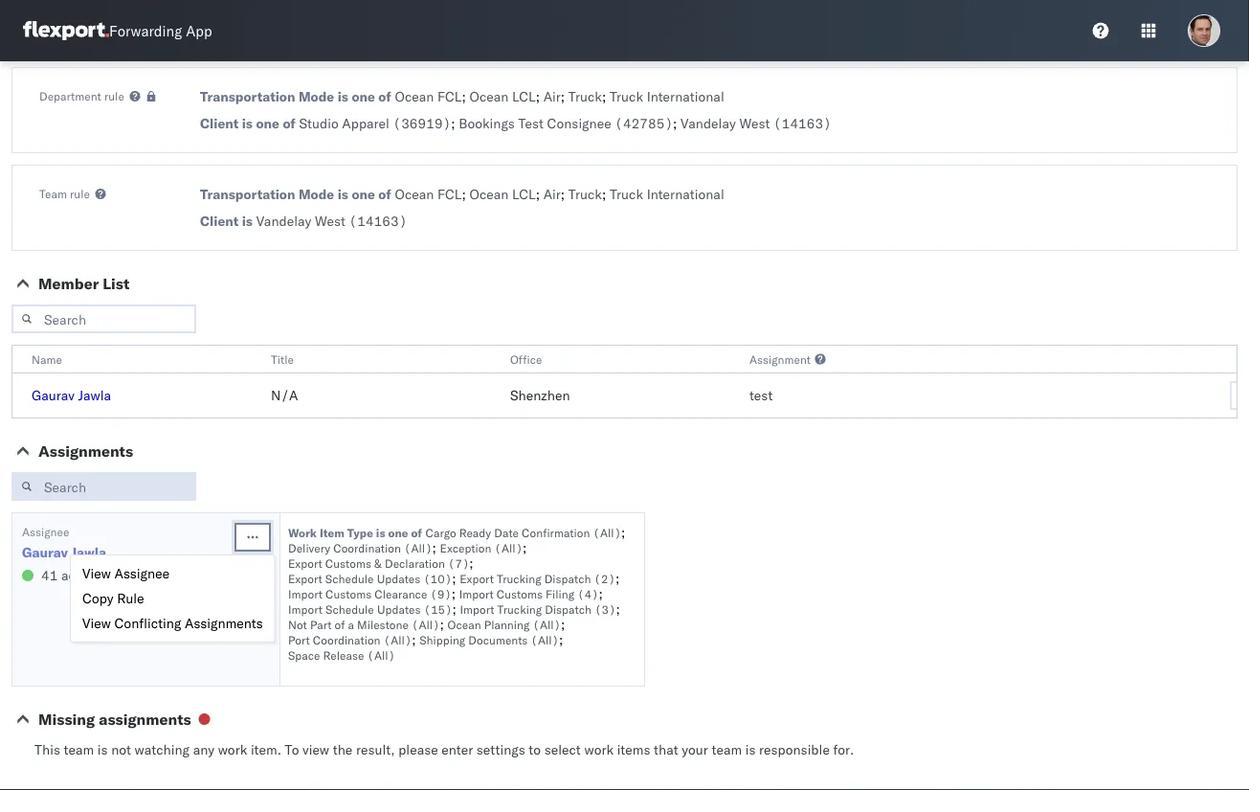 Task type: vqa. For each thing, say whether or not it's contained in the screenshot.


Task type: describe. For each thing, give the bounding box(es) containing it.
forwarding app
[[109, 22, 212, 40]]

item.
[[251, 741, 282, 758]]

one left studio
[[256, 115, 280, 132]]

assignments
[[99, 710, 191, 729]]

vandelay west (14163)
[[256, 213, 407, 229]]

(7)
[[448, 556, 470, 570]]

test
[[750, 387, 773, 404]]

customs left & at the left bottom
[[325, 556, 372, 570]]

truck up 'consignee'
[[569, 88, 602, 105]]

the
[[333, 741, 353, 758]]

(9)
[[430, 587, 452, 601]]

one up "declaration"
[[388, 525, 408, 540]]

title
[[271, 352, 294, 366]]

cargo ready date confirmation (all) ; delivery coordination (all) ; exception (all) ; export customs & declaration (7) ; export schedule updates (10) ; export trucking dispatch (2) ; import customs clearance (9) ; import customs filing (4) ; import schedule updates (15) ; import trucking dispatch (3) ; not part of a milestone (all) ; ocean planning (all) ; port coordination (all) ; shipping documents (all) ; space release (all)
[[288, 523, 626, 662]]

client is one of
[[200, 115, 296, 132]]

client for client is
[[200, 213, 239, 229]]

transportation for client is one of
[[200, 88, 295, 105]]

documents
[[469, 633, 528, 647]]

please
[[399, 741, 438, 758]]

(3)
[[595, 602, 616, 616]]

shenzhen
[[510, 387, 570, 404]]

assignee inside assignee gaurav jawla
[[22, 524, 69, 539]]

assignment
[[750, 352, 811, 366]]

ocean down (36919)
[[395, 186, 434, 203]]

shipping
[[420, 633, 466, 647]]

assignments inside 'view assignee copy rule view conflicting assignments'
[[185, 615, 263, 632]]

is right type
[[376, 525, 386, 540]]

ocean fcl ; ocean lcl ; air ; truck ; truck international for vandelay west (14163)
[[395, 186, 725, 203]]

apparel
[[342, 115, 390, 132]]

0 vertical spatial trucking
[[497, 571, 542, 586]]

41 active work items
[[41, 567, 167, 584]]

0 horizontal spatial work
[[101, 567, 130, 584]]

Search text field
[[11, 472, 196, 501]]

is left vandelay west (14163)
[[242, 213, 253, 229]]

2 view from the top
[[82, 615, 111, 632]]

transportation mode is one of for vandelay west (14163)
[[200, 186, 392, 203]]

1 vertical spatial trucking
[[498, 602, 542, 616]]

type
[[347, 525, 373, 540]]

watching
[[135, 741, 190, 758]]

to
[[529, 741, 541, 758]]

delivery
[[288, 541, 330, 555]]

space
[[288, 648, 320, 662]]

part
[[310, 617, 332, 632]]

1 vertical spatial vandelay
[[256, 213, 312, 229]]

filing
[[546, 587, 575, 601]]

a
[[348, 617, 354, 632]]

studio apparel (36919) ; bookings test consignee (42785) ; vandelay west (14163)
[[299, 115, 832, 132]]

1 team from the left
[[64, 741, 94, 758]]

copy
[[82, 590, 114, 607]]

any
[[193, 741, 215, 758]]

mode for studio apparel (36919)
[[299, 88, 334, 105]]

enter
[[442, 741, 473, 758]]

air for studio apparel (36919)
[[544, 88, 561, 105]]

test
[[519, 115, 544, 132]]

not
[[288, 617, 307, 632]]

rule
[[117, 590, 144, 607]]

gaurav inside assignee gaurav jawla
[[22, 544, 68, 561]]

bookings
[[459, 115, 515, 132]]

work
[[288, 525, 317, 540]]

release
[[323, 648, 364, 662]]

1 vertical spatial dispatch
[[545, 602, 592, 616]]

2 horizontal spatial work
[[585, 741, 614, 758]]

planning
[[484, 617, 530, 632]]

clearance
[[375, 587, 427, 601]]

missing
[[38, 710, 95, 729]]

active
[[61, 567, 97, 584]]

for.
[[834, 741, 855, 758]]

ocean down bookings
[[470, 186, 509, 203]]

41
[[41, 567, 58, 584]]

team
[[39, 186, 67, 201]]

not
[[111, 741, 131, 758]]

1 vertical spatial gaurav jawla link
[[22, 543, 106, 562]]

(2)
[[594, 571, 616, 586]]

&
[[375, 556, 382, 570]]

1 horizontal spatial work
[[218, 741, 247, 758]]

result,
[[356, 741, 395, 758]]

1 vertical spatial (14163)
[[349, 213, 407, 229]]

transportation for client is
[[200, 186, 295, 203]]

work item type is one of
[[288, 525, 422, 540]]

one up vandelay west (14163)
[[352, 186, 375, 203]]

(36919)
[[393, 115, 451, 132]]

declaration
[[385, 556, 445, 570]]

(10)
[[424, 571, 452, 586]]

member list
[[38, 274, 130, 293]]

settings
[[477, 741, 526, 758]]

studio
[[299, 115, 339, 132]]

international for vandelay west (14163)
[[647, 186, 725, 203]]

customs up a
[[326, 587, 372, 601]]

truck up (42785)
[[610, 88, 644, 105]]

1 vertical spatial items
[[617, 741, 651, 758]]



Task type: locate. For each thing, give the bounding box(es) containing it.
customs up planning
[[497, 587, 543, 601]]

2 international from the top
[[647, 186, 725, 203]]

1 vertical spatial gaurav
[[22, 544, 68, 561]]

forwarding app link
[[23, 21, 212, 40]]

0 horizontal spatial (14163)
[[349, 213, 407, 229]]

trucking
[[497, 571, 542, 586], [498, 602, 542, 616]]

international for studio apparel (36919)
[[647, 88, 725, 105]]

of left cargo
[[411, 525, 422, 540]]

1 international from the top
[[647, 88, 725, 105]]

one up apparel
[[352, 88, 375, 105]]

updates
[[377, 571, 421, 586], [377, 602, 421, 616]]

0 vertical spatial rule
[[104, 89, 124, 103]]

0 vertical spatial (14163)
[[774, 115, 832, 132]]

0 vertical spatial vandelay
[[681, 115, 736, 132]]

updates down the 'clearance'
[[377, 602, 421, 616]]

assignments left not on the left bottom
[[185, 615, 263, 632]]

coordination up release
[[313, 633, 381, 647]]

1 vertical spatial coordination
[[313, 633, 381, 647]]

jawla up active
[[71, 544, 106, 561]]

transportation mode is one of for studio apparel (36919)
[[200, 88, 392, 105]]

1 vertical spatial assignee
[[114, 565, 170, 582]]

ocean fcl ; ocean lcl ; air ; truck ; truck international
[[395, 88, 725, 105], [395, 186, 725, 203]]

mode up studio
[[299, 88, 334, 105]]

view down copy
[[82, 615, 111, 632]]

transportation mode is one of
[[200, 88, 392, 105], [200, 186, 392, 203]]

is left studio
[[242, 115, 253, 132]]

lcl for vandelay west (14163)
[[512, 186, 536, 203]]

1 horizontal spatial (14163)
[[774, 115, 832, 132]]

view
[[303, 741, 330, 758]]

this team is not watching any work item. to view the result, please enter settings to select work items that your team is responsible for.
[[34, 741, 855, 758]]

missing assignments
[[38, 710, 191, 729]]

lcl down test at the left of the page
[[512, 186, 536, 203]]

fcl
[[438, 88, 462, 105], [438, 186, 462, 203]]

view up copy
[[82, 565, 111, 582]]

assignee inside 'view assignee copy rule view conflicting assignments'
[[114, 565, 170, 582]]

lcl up test at the left of the page
[[512, 88, 536, 105]]

1 ocean fcl ; ocean lcl ; air ; truck ; truck international from the top
[[395, 88, 725, 105]]

view assignee copy rule view conflicting assignments
[[82, 565, 263, 632]]

is
[[338, 88, 349, 105], [242, 115, 253, 132], [338, 186, 349, 203], [242, 213, 253, 229], [376, 525, 386, 540], [97, 741, 108, 758], [746, 741, 756, 758]]

import
[[288, 587, 323, 601], [459, 587, 494, 601], [288, 602, 323, 616], [460, 602, 495, 616]]

0 vertical spatial mode
[[299, 88, 334, 105]]

1 vertical spatial view
[[82, 615, 111, 632]]

items up rule
[[134, 567, 167, 584]]

responsible
[[760, 741, 830, 758]]

1 transportation from the top
[[200, 88, 295, 105]]

1 vertical spatial updates
[[377, 602, 421, 616]]

truck down 'consignee'
[[569, 186, 602, 203]]

1 vertical spatial rule
[[70, 186, 90, 201]]

international down (42785)
[[647, 186, 725, 203]]

is up vandelay west (14163)
[[338, 186, 349, 203]]

mode for vandelay west (14163)
[[299, 186, 334, 203]]

2 air from the top
[[544, 186, 561, 203]]

ocean fcl ; ocean lcl ; air ; truck ; truck international up the "studio apparel (36919) ; bookings test consignee (42785) ; vandelay west (14163)"
[[395, 88, 725, 105]]

2 transportation from the top
[[200, 186, 295, 203]]

that
[[654, 741, 679, 758]]

1 vertical spatial west
[[315, 213, 346, 229]]

1 client from the top
[[200, 115, 239, 132]]

client for client is one of
[[200, 115, 239, 132]]

assignee gaurav jawla
[[22, 524, 106, 561]]

0 vertical spatial client
[[200, 115, 239, 132]]

of inside cargo ready date confirmation (all) ; delivery coordination (all) ; exception (all) ; export customs & declaration (7) ; export schedule updates (10) ; export trucking dispatch (2) ; import customs clearance (9) ; import customs filing (4) ; import schedule updates (15) ; import trucking dispatch (3) ; not part of a milestone (all) ; ocean planning (all) ; port coordination (all) ; shipping documents (all) ; space release (all)
[[335, 617, 345, 632]]

0 horizontal spatial assignments
[[38, 442, 133, 461]]

items left that
[[617, 741, 651, 758]]

(14163)
[[774, 115, 832, 132], [349, 213, 407, 229]]

updates up the 'clearance'
[[377, 571, 421, 586]]

forwarding
[[109, 22, 182, 40]]

item
[[320, 525, 345, 540]]

0 vertical spatial gaurav jawla link
[[32, 387, 111, 404]]

is left responsible
[[746, 741, 756, 758]]

0 vertical spatial schedule
[[325, 571, 374, 586]]

1 fcl from the top
[[438, 88, 462, 105]]

assignee up rule
[[114, 565, 170, 582]]

work
[[101, 567, 130, 584], [218, 741, 247, 758], [585, 741, 614, 758]]

(4)
[[578, 587, 599, 601]]

department rule
[[39, 89, 124, 103]]

1 vertical spatial transportation
[[200, 186, 295, 203]]

0 vertical spatial coordination
[[333, 541, 401, 555]]

team rule
[[39, 186, 90, 201]]

is up apparel
[[338, 88, 349, 105]]

client is
[[200, 213, 253, 229]]

work right select
[[585, 741, 614, 758]]

lcl
[[512, 88, 536, 105], [512, 186, 536, 203]]

0 vertical spatial view
[[82, 565, 111, 582]]

truck
[[569, 88, 602, 105], [610, 88, 644, 105], [569, 186, 602, 203], [610, 186, 644, 203]]

gaurav jawla
[[32, 387, 111, 404]]

items
[[134, 567, 167, 584], [617, 741, 651, 758]]

1 vertical spatial international
[[647, 186, 725, 203]]

ocean up shipping
[[448, 617, 481, 632]]

fcl up (36919)
[[438, 88, 462, 105]]

fcl down (36919)
[[438, 186, 462, 203]]

(15)
[[424, 602, 453, 616]]

app
[[186, 22, 212, 40]]

is left not at the left bottom
[[97, 741, 108, 758]]

0 horizontal spatial team
[[64, 741, 94, 758]]

1 horizontal spatial west
[[740, 115, 770, 132]]

of up vandelay west (14163)
[[379, 186, 392, 203]]

international up (42785)
[[647, 88, 725, 105]]

port
[[288, 633, 310, 647]]

2 client from the top
[[200, 213, 239, 229]]

ocean inside cargo ready date confirmation (all) ; delivery coordination (all) ; exception (all) ; export customs & declaration (7) ; export schedule updates (10) ; export trucking dispatch (2) ; import customs clearance (9) ; import customs filing (4) ; import schedule updates (15) ; import trucking dispatch (3) ; not part of a milestone (all) ; ocean planning (all) ; port coordination (all) ; shipping documents (all) ; space release (all)
[[448, 617, 481, 632]]

ocean fcl ; ocean lcl ; air ; truck ; truck international for studio apparel (36919)
[[395, 88, 725, 105]]

customs
[[325, 556, 372, 570], [326, 587, 372, 601], [497, 587, 543, 601]]

transportation
[[200, 88, 295, 105], [200, 186, 295, 203]]

1 vertical spatial transportation mode is one of
[[200, 186, 392, 203]]

gaurav jawla link down name in the top of the page
[[32, 387, 111, 404]]

jawla down search text field
[[78, 387, 111, 404]]

list
[[103, 274, 130, 293]]

1 horizontal spatial rule
[[104, 89, 124, 103]]

2 team from the left
[[712, 741, 742, 758]]

1 vertical spatial air
[[544, 186, 561, 203]]

transportation mode is one of up studio
[[200, 88, 392, 105]]

your
[[682, 741, 709, 758]]

to
[[285, 741, 299, 758]]

1 horizontal spatial assignee
[[114, 565, 170, 582]]

Search text field
[[11, 305, 196, 333]]

truck down (42785)
[[610, 186, 644, 203]]

fcl for vandelay west (14163)
[[438, 186, 462, 203]]

2 lcl from the top
[[512, 186, 536, 203]]

gaurav up 41
[[22, 544, 68, 561]]

1 horizontal spatial items
[[617, 741, 651, 758]]

schedule
[[325, 571, 374, 586], [326, 602, 374, 616]]

milestone
[[357, 617, 409, 632]]

assignments
[[38, 442, 133, 461], [185, 615, 263, 632]]

gaurav jawla link
[[32, 387, 111, 404], [22, 543, 106, 562]]

1 vertical spatial mode
[[299, 186, 334, 203]]

cargo
[[426, 525, 456, 540]]

fcl for studio apparel (36919)
[[438, 88, 462, 105]]

mode up vandelay west (14163)
[[299, 186, 334, 203]]

1 vertical spatial schedule
[[326, 602, 374, 616]]

member
[[38, 274, 99, 293]]

transportation up client is
[[200, 186, 295, 203]]

flexport. image
[[23, 21, 109, 40]]

2 ocean fcl ; ocean lcl ; air ; truck ; truck international from the top
[[395, 186, 725, 203]]

mode
[[299, 88, 334, 105], [299, 186, 334, 203]]

lcl for studio apparel (36919)
[[512, 88, 536, 105]]

air for vandelay west (14163)
[[544, 186, 561, 203]]

rule right team
[[70, 186, 90, 201]]

n/a
[[271, 387, 298, 404]]

work right any
[[218, 741, 247, 758]]

0 vertical spatial jawla
[[78, 387, 111, 404]]

ready
[[459, 525, 491, 540]]

conflicting
[[114, 615, 181, 632]]

0 vertical spatial transportation
[[200, 88, 295, 105]]

1 vertical spatial lcl
[[512, 186, 536, 203]]

2 updates from the top
[[377, 602, 421, 616]]

0 horizontal spatial assignee
[[22, 524, 69, 539]]

transportation mode is one of up vandelay west (14163)
[[200, 186, 392, 203]]

0 horizontal spatial west
[[315, 213, 346, 229]]

1 lcl from the top
[[512, 88, 536, 105]]

rule right department
[[104, 89, 124, 103]]

team
[[64, 741, 94, 758], [712, 741, 742, 758]]

0 vertical spatial fcl
[[438, 88, 462, 105]]

date
[[494, 525, 519, 540]]

department
[[39, 89, 101, 103]]

dispatch
[[545, 571, 591, 586], [545, 602, 592, 616]]

1 vertical spatial assignments
[[185, 615, 263, 632]]

0 vertical spatial items
[[134, 567, 167, 584]]

of left studio
[[283, 115, 296, 132]]

1 vertical spatial jawla
[[71, 544, 106, 561]]

west
[[740, 115, 770, 132], [315, 213, 346, 229]]

0 vertical spatial gaurav
[[32, 387, 75, 404]]

ocean fcl ; ocean lcl ; air ; truck ; truck international down the "studio apparel (36919) ; bookings test consignee (42785) ; vandelay west (14163)"
[[395, 186, 725, 203]]

1 vertical spatial fcl
[[438, 186, 462, 203]]

0 horizontal spatial items
[[134, 567, 167, 584]]

air down the "studio apparel (36919) ; bookings test consignee (42785) ; vandelay west (14163)"
[[544, 186, 561, 203]]

rule for client is one of
[[104, 89, 124, 103]]

gaurav jawla link up 41
[[22, 543, 106, 562]]

confirmation
[[522, 525, 590, 540]]

exception
[[440, 541, 492, 555]]

name
[[32, 352, 62, 366]]

coordination down type
[[333, 541, 401, 555]]

air
[[544, 88, 561, 105], [544, 186, 561, 203]]

2 transportation mode is one of from the top
[[200, 186, 392, 203]]

of up apparel
[[379, 88, 392, 105]]

ocean
[[395, 88, 434, 105], [470, 88, 509, 105], [395, 186, 434, 203], [470, 186, 509, 203], [448, 617, 481, 632]]

0 vertical spatial dispatch
[[545, 571, 591, 586]]

1 horizontal spatial team
[[712, 741, 742, 758]]

0 vertical spatial ocean fcl ; ocean lcl ; air ; truck ; truck international
[[395, 88, 725, 105]]

transportation up client is one of on the left top of the page
[[200, 88, 295, 105]]

export
[[288, 556, 322, 570], [288, 571, 322, 586], [460, 571, 494, 586]]

team right your
[[712, 741, 742, 758]]

international
[[647, 88, 725, 105], [647, 186, 725, 203]]

1 vertical spatial client
[[200, 213, 239, 229]]

consignee
[[547, 115, 612, 132]]

1 horizontal spatial vandelay
[[681, 115, 736, 132]]

;
[[462, 88, 466, 105], [536, 88, 540, 105], [561, 88, 565, 105], [602, 88, 607, 105], [451, 115, 456, 132], [673, 115, 678, 132], [462, 186, 466, 203], [536, 186, 540, 203], [561, 186, 565, 203], [602, 186, 607, 203], [622, 523, 626, 540], [433, 539, 437, 556], [523, 539, 527, 556], [470, 554, 474, 571], [452, 569, 456, 586], [616, 569, 620, 586], [452, 585, 456, 601], [599, 585, 603, 601], [453, 600, 457, 617], [616, 600, 620, 617], [440, 615, 444, 632], [561, 615, 565, 632], [412, 631, 416, 647], [559, 631, 564, 647]]

0 vertical spatial assignments
[[38, 442, 133, 461]]

of left a
[[335, 617, 345, 632]]

0 vertical spatial air
[[544, 88, 561, 105]]

jawla inside assignee gaurav jawla
[[71, 544, 106, 561]]

this
[[34, 741, 60, 758]]

0 vertical spatial international
[[647, 88, 725, 105]]

0 horizontal spatial vandelay
[[256, 213, 312, 229]]

0 vertical spatial transportation mode is one of
[[200, 88, 392, 105]]

1 updates from the top
[[377, 571, 421, 586]]

(all)
[[593, 525, 622, 540], [404, 541, 433, 555], [495, 541, 523, 555], [412, 617, 440, 632], [533, 617, 561, 632], [384, 633, 412, 647], [531, 633, 559, 647], [367, 648, 396, 662]]

gaurav down name in the top of the page
[[32, 387, 75, 404]]

coordination
[[333, 541, 401, 555], [313, 633, 381, 647]]

1 mode from the top
[[299, 88, 334, 105]]

dispatch up filing
[[545, 571, 591, 586]]

0 horizontal spatial rule
[[70, 186, 90, 201]]

ocean up bookings
[[470, 88, 509, 105]]

(42785)
[[615, 115, 673, 132]]

one
[[352, 88, 375, 105], [256, 115, 280, 132], [352, 186, 375, 203], [388, 525, 408, 540]]

ocean up (36919)
[[395, 88, 434, 105]]

0 vertical spatial assignee
[[22, 524, 69, 539]]

dispatch down filing
[[545, 602, 592, 616]]

team right this
[[64, 741, 94, 758]]

1 view from the top
[[82, 565, 111, 582]]

jawla
[[78, 387, 111, 404], [71, 544, 106, 561]]

0 vertical spatial lcl
[[512, 88, 536, 105]]

2 mode from the top
[[299, 186, 334, 203]]

1 horizontal spatial assignments
[[185, 615, 263, 632]]

work up rule
[[101, 567, 130, 584]]

vandelay right (42785)
[[681, 115, 736, 132]]

1 transportation mode is one of from the top
[[200, 88, 392, 105]]

1 vertical spatial ocean fcl ; ocean lcl ; air ; truck ; truck international
[[395, 186, 725, 203]]

assignments up search text box
[[38, 442, 133, 461]]

assignee up 41
[[22, 524, 69, 539]]

2 fcl from the top
[[438, 186, 462, 203]]

select
[[545, 741, 581, 758]]

0 vertical spatial updates
[[377, 571, 421, 586]]

0 vertical spatial west
[[740, 115, 770, 132]]

office
[[510, 352, 543, 366]]

1 air from the top
[[544, 88, 561, 105]]

vandelay right client is
[[256, 213, 312, 229]]

rule for client is
[[70, 186, 90, 201]]

air up the "studio apparel (36919) ; bookings test consignee (42785) ; vandelay west (14163)"
[[544, 88, 561, 105]]



